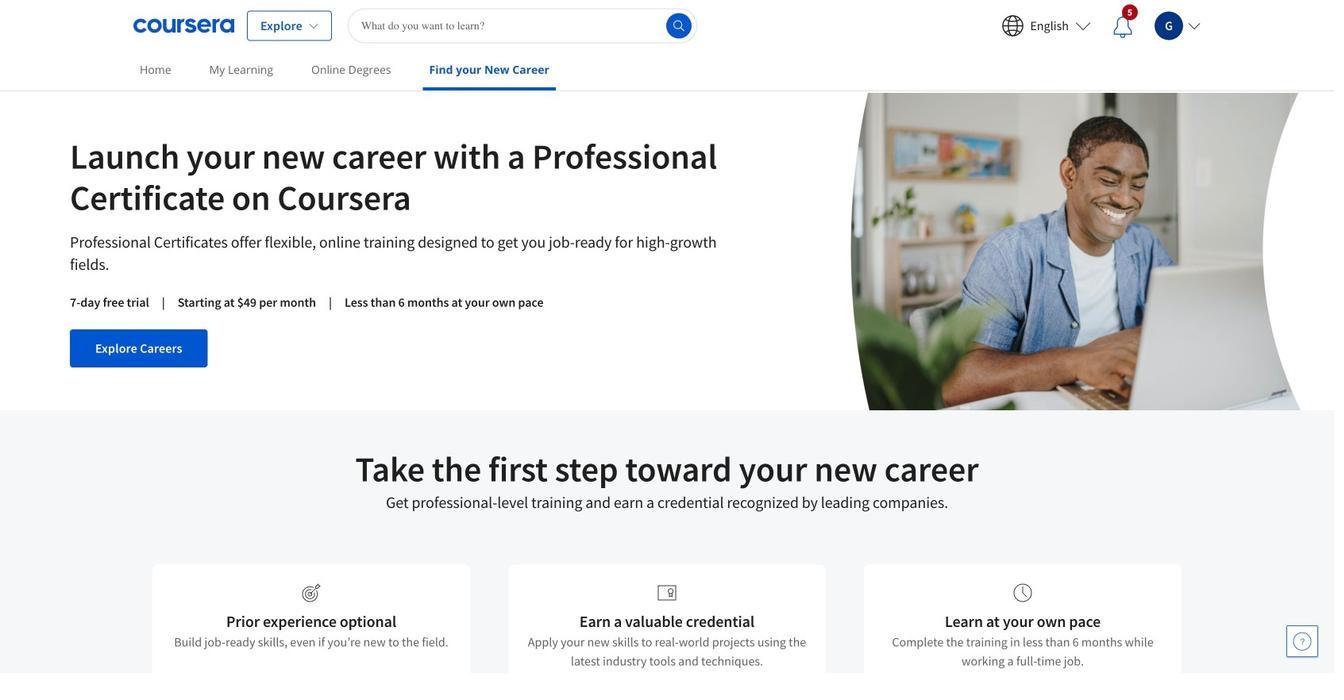 Task type: locate. For each thing, give the bounding box(es) containing it.
None search field
[[348, 8, 698, 43]]

What do you want to learn? text field
[[348, 8, 698, 43]]



Task type: vqa. For each thing, say whether or not it's contained in the screenshot.
'Help Center' IMAGE
yes



Task type: describe. For each thing, give the bounding box(es) containing it.
help center image
[[1294, 632, 1313, 652]]

coursera image
[[133, 13, 234, 39]]



